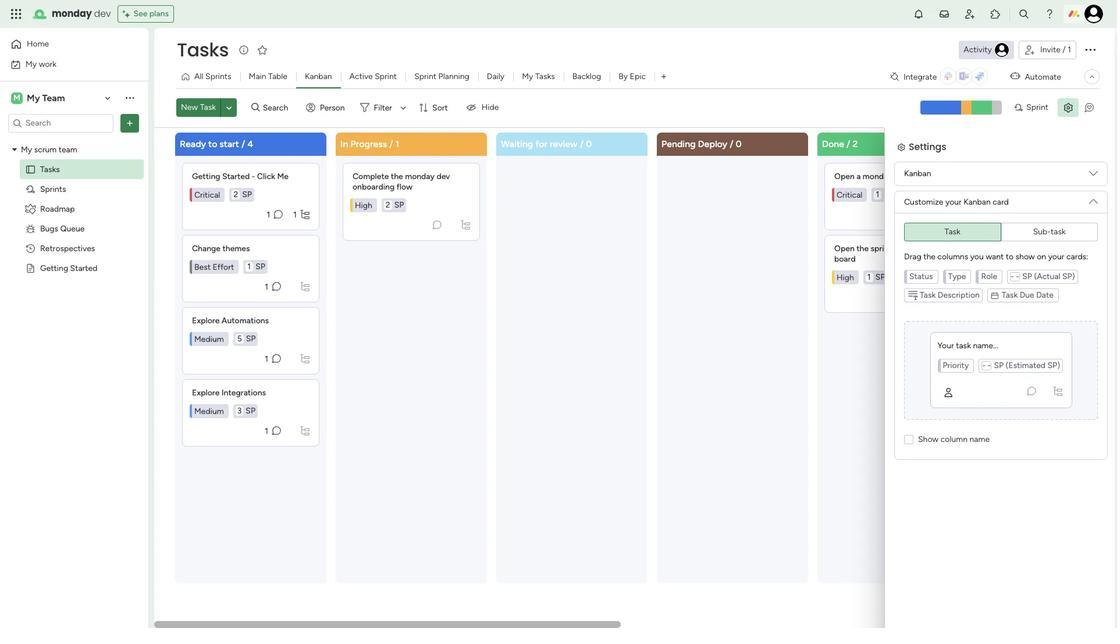 Task type: describe. For each thing, give the bounding box(es) containing it.
for
[[535, 138, 548, 149]]

done
[[822, 138, 844, 149]]

tasks inside list box
[[40, 164, 60, 174]]

best
[[194, 262, 211, 272]]

me
[[277, 171, 289, 181]]

automations
[[222, 316, 269, 326]]

pending deploy / 0
[[662, 138, 742, 149]]

explore integrations
[[192, 388, 266, 398]]

sp) down the - - sp (actual sp)
[[1062, 296, 1075, 306]]

dapulse dropdown down arrow image
[[1089, 169, 1098, 182]]

sp for open a monday dev account
[[884, 189, 894, 199]]

0 vertical spatial tasks
[[177, 37, 229, 63]]

invite members image
[[964, 8, 976, 20]]

filter button
[[355, 98, 410, 117]]

2 sub-task button from the top
[[1001, 248, 1098, 266]]

m
[[13, 93, 20, 103]]

main table button
[[240, 68, 296, 86]]

group containing task
[[904, 223, 1098, 241]]

open the sprint management board
[[834, 244, 944, 264]]

drag the columns you want to show on your cards: for -
[[904, 252, 1089, 262]]

main content containing settings
[[154, 127, 1117, 628]]

home button
[[7, 35, 125, 54]]

open for open the sprint management board
[[834, 244, 855, 253]]

0 horizontal spatial sprint
[[375, 72, 397, 81]]

management
[[894, 244, 942, 253]]

themes
[[223, 244, 250, 253]]

account
[[910, 171, 940, 181]]

team
[[42, 92, 65, 103]]

5
[[237, 334, 242, 344]]

sp down the - - sp (actual sp)
[[1022, 296, 1032, 306]]

show board description image
[[237, 44, 251, 56]]

sp) down - - sp (estimated sp)
[[1047, 386, 1060, 396]]

bugs queue
[[40, 224, 85, 234]]

1 sub-task button from the top
[[1001, 223, 1098, 241]]

all sprints button
[[176, 68, 240, 86]]

task description for -
[[920, 290, 980, 300]]

filter
[[374, 103, 392, 113]]

4
[[247, 138, 253, 149]]

in progress / 1
[[340, 138, 399, 149]]

you for -
[[970, 252, 984, 262]]

columns for -
[[938, 252, 968, 262]]

date for (actual sp)
[[1036, 315, 1053, 325]]

see
[[134, 9, 147, 19]]

select product image
[[10, 8, 22, 20]]

Tasks field
[[174, 37, 232, 63]]

5 sp
[[237, 334, 256, 344]]

waiting
[[501, 138, 533, 149]]

complete the monday dev onboarding flow
[[353, 171, 452, 192]]

open a monday dev account
[[834, 171, 940, 181]]

sprints inside button
[[205, 72, 231, 81]]

2 for getting started - click me
[[234, 189, 238, 199]]

1 your task name... from the top
[[938, 341, 998, 351]]

your up type
[[945, 222, 961, 232]]

team
[[59, 145, 77, 154]]

columns for sp
[[937, 277, 968, 287]]

/ right deploy
[[730, 138, 734, 149]]

0 horizontal spatial dev
[[94, 7, 111, 20]]

new task
[[181, 103, 216, 112]]

cards: for sp (actual sp)
[[1066, 277, 1088, 287]]

getting for getting started
[[40, 263, 68, 273]]

2 horizontal spatial 2
[[853, 138, 858, 149]]

dev for complete the monday dev onboarding flow
[[437, 171, 450, 181]]

your up sp (actual sp)
[[1048, 277, 1064, 287]]

bugs
[[40, 224, 58, 234]]

1 inside invite / 1 button
[[1068, 45, 1071, 55]]

your up the - - sp (actual sp)
[[1048, 252, 1065, 262]]

notifications image
[[913, 8, 925, 20]]

1 sp for ready to start / 4
[[247, 262, 265, 271]]

backlog button
[[564, 68, 610, 86]]

settings for sp
[[908, 158, 946, 171]]

the up status
[[924, 252, 936, 262]]

add to favorites image
[[257, 44, 268, 56]]

ready
[[180, 138, 206, 149]]

sprint for sprint planning
[[414, 72, 436, 81]]

click
[[257, 171, 275, 181]]

show for (actual sp)
[[1015, 277, 1035, 287]]

name for sp
[[969, 459, 989, 469]]

sp (actual sp)
[[1022, 296, 1075, 306]]

deploy
[[698, 138, 727, 149]]

by epic button
[[610, 68, 655, 86]]

sprint planning button
[[406, 68, 478, 86]]

all sprints
[[194, 72, 231, 81]]

my for my scrum team
[[21, 145, 32, 154]]

- - sp (actual sp)
[[1011, 271, 1075, 281]]

main
[[249, 72, 266, 81]]

task inside button
[[945, 227, 961, 237]]

drag for sp
[[904, 277, 921, 287]]

column for -
[[941, 434, 968, 444]]

daily button
[[478, 68, 513, 86]]

dapulse integrations image
[[890, 72, 899, 81]]

hide button
[[458, 98, 506, 117]]

sprint button
[[1009, 98, 1053, 117]]

scrum
[[34, 145, 57, 154]]

change
[[192, 244, 221, 253]]

home
[[27, 39, 49, 49]]

sp) up (estimated sp)
[[1048, 361, 1060, 371]]

1 sp for done / 2
[[868, 272, 885, 282]]

sp up sp (actual sp)
[[1023, 271, 1032, 281]]

explore automations
[[192, 316, 269, 326]]

in
[[340, 138, 348, 149]]

kanban inside button
[[305, 72, 332, 81]]

hide
[[482, 103, 499, 112]]

name for -
[[970, 434, 990, 444]]

task button
[[904, 223, 1001, 241]]

monday for open a monday dev account
[[863, 171, 892, 181]]

on for (actual sp)
[[1037, 277, 1046, 287]]

new
[[181, 103, 198, 112]]

high for in progress
[[355, 200, 372, 210]]

2 for complete the monday dev onboarding flow
[[386, 200, 390, 210]]

/ right done
[[847, 138, 850, 149]]

2 0 from the left
[[736, 138, 742, 149]]

date for sp
[[1036, 290, 1054, 300]]

2 your from the top
[[937, 366, 954, 376]]

the left type
[[923, 277, 935, 287]]

by epic
[[619, 72, 646, 81]]

invite / 1 button
[[1019, 41, 1077, 59]]

done / 2
[[822, 138, 858, 149]]

person button
[[301, 98, 352, 117]]

main table
[[249, 72, 287, 81]]

my for my team
[[27, 92, 40, 103]]

tasks inside button
[[535, 72, 555, 81]]

on for sp
[[1037, 252, 1046, 262]]

show column name for - - sp (actual sp)
[[918, 434, 990, 444]]

by
[[619, 72, 628, 81]]

1 0 from the left
[[586, 138, 592, 149]]

/ inside button
[[1063, 45, 1066, 55]]

sp for getting started - click me
[[242, 189, 252, 199]]

change themes
[[192, 244, 250, 253]]

drag the columns you want to show on your cards: for sp
[[904, 277, 1088, 287]]

new task button
[[176, 98, 221, 117]]

integrate
[[904, 72, 937, 82]]

sp for explore integrations
[[246, 406, 255, 416]]

status
[[910, 271, 933, 281]]

getting started
[[40, 263, 97, 273]]

pending
[[662, 138, 696, 149]]

dapulse dropdown down arrow image
[[1089, 192, 1098, 205]]

daily
[[487, 72, 505, 81]]

1 vertical spatial customize your kanban card
[[904, 222, 1008, 232]]

show for - - sp (actual sp)
[[918, 434, 939, 444]]

angle down image
[[226, 103, 232, 112]]

sp up (estimated sp)
[[994, 361, 1004, 371]]

effort
[[213, 262, 234, 272]]

medium for automations
[[194, 334, 224, 344]]

(estimated sp)
[[1004, 386, 1060, 396]]

started for getting started - click me
[[222, 171, 250, 181]]

1 vertical spatial customize
[[904, 222, 943, 232]]

priority
[[943, 361, 969, 371]]

task description for sp
[[919, 315, 979, 325]]

to for - - sp (actual sp)
[[1006, 252, 1014, 262]]

kanban button
[[296, 68, 341, 86]]

due for (actual sp)
[[1019, 315, 1034, 325]]

1 your from the top
[[938, 341, 954, 351]]

- - sp (estimated sp)
[[982, 361, 1060, 371]]

role
[[981, 271, 997, 281]]

Search field
[[260, 100, 295, 116]]

my scrum team
[[21, 145, 77, 154]]

activity
[[964, 45, 992, 55]]

2 sp for the
[[386, 200, 404, 210]]

2 sub-task from the top
[[1033, 252, 1066, 262]]

getting started - click me
[[192, 171, 289, 181]]

apps image
[[990, 8, 1001, 20]]

0 vertical spatial 1 sp
[[876, 189, 894, 199]]



Task type: locate. For each thing, give the bounding box(es) containing it.
sprints up roadmap on the left of page
[[40, 184, 66, 194]]

customize your kanban card
[[904, 197, 1009, 207], [904, 222, 1008, 232]]

1 vertical spatial your
[[937, 366, 954, 376]]

1 horizontal spatial getting
[[192, 171, 220, 181]]

active sprint button
[[341, 68, 406, 86]]

1 vertical spatial 2 sp
[[386, 200, 404, 210]]

sub-task
[[1033, 227, 1066, 237], [1033, 252, 1066, 262]]

explore left automations
[[192, 316, 220, 326]]

0 vertical spatial due
[[1020, 290, 1034, 300]]

1 sp down "open a monday dev account"
[[876, 189, 894, 199]]

row group
[[173, 132, 1117, 621]]

0 horizontal spatial 2 sp
[[234, 189, 252, 199]]

2 down onboarding on the top
[[386, 200, 390, 210]]

medium for integrations
[[194, 406, 224, 416]]

show
[[1016, 252, 1035, 262], [1015, 277, 1035, 287]]

due down sp (actual sp)
[[1019, 315, 1034, 325]]

monday up flow
[[405, 171, 435, 181]]

you for sp
[[970, 277, 983, 287]]

0 vertical spatial customize
[[904, 197, 944, 207]]

sp for change themes
[[256, 262, 265, 271]]

tasks right public board icon
[[40, 164, 60, 174]]

1 vertical spatial (actual
[[1034, 296, 1060, 306]]

backlog
[[572, 72, 601, 81]]

1 horizontal spatial list box
[[182, 158, 319, 447]]

(actual up sp (actual sp)
[[1034, 271, 1061, 281]]

1 horizontal spatial sprints
[[205, 72, 231, 81]]

list box for ready to start
[[182, 158, 319, 447]]

my right caret down icon
[[21, 145, 32, 154]]

1 vertical spatial high
[[837, 272, 854, 282]]

sp down "open a monday dev account"
[[884, 189, 894, 199]]

tasks left backlog
[[535, 72, 555, 81]]

columns up type
[[938, 252, 968, 262]]

0 vertical spatial open
[[834, 171, 855, 181]]

sp
[[242, 189, 252, 199], [884, 189, 894, 199], [394, 200, 404, 210], [256, 262, 265, 271], [1023, 271, 1032, 281], [876, 272, 885, 282], [1022, 296, 1032, 306], [246, 334, 256, 344], [994, 361, 1004, 371], [246, 406, 255, 416]]

my for my work
[[26, 59, 37, 69]]

1 vertical spatial task due date
[[1001, 315, 1053, 325]]

1 sp
[[876, 189, 894, 199], [247, 262, 265, 271], [868, 272, 885, 282]]

2 (estimated from the top
[[1006, 386, 1045, 396]]

drag down management
[[904, 277, 921, 287]]

2 horizontal spatial dev
[[894, 171, 908, 181]]

high for open a monday dev account
[[837, 272, 854, 282]]

my work button
[[7, 55, 125, 74]]

card
[[993, 197, 1009, 207], [992, 222, 1008, 232]]

1 vertical spatial tasks
[[535, 72, 555, 81]]

1 horizontal spatial 2 sp
[[386, 200, 404, 210]]

columns right status
[[937, 277, 968, 287]]

2 inside list box
[[234, 189, 238, 199]]

0 vertical spatial sprints
[[205, 72, 231, 81]]

2 sp inside list box
[[234, 189, 252, 199]]

sprint down automate at the right top of the page
[[1027, 103, 1049, 112]]

1 horizontal spatial high
[[837, 272, 854, 282]]

2 horizontal spatial list box
[[825, 158, 962, 313]]

drag up status
[[904, 252, 922, 262]]

0 vertical spatial 2
[[853, 138, 858, 149]]

customize
[[904, 197, 944, 207], [904, 222, 943, 232]]

1 vertical spatial due
[[1019, 315, 1034, 325]]

my for my tasks
[[522, 72, 533, 81]]

2 critical from the left
[[837, 190, 863, 200]]

sprints right all
[[205, 72, 231, 81]]

0 vertical spatial sub-task
[[1033, 227, 1066, 237]]

(estimated down - - sp (estimated sp)
[[1006, 386, 1045, 396]]

my tasks button
[[513, 68, 564, 86]]

0 vertical spatial name
[[970, 434, 990, 444]]

settings
[[909, 140, 947, 153], [908, 158, 946, 171]]

public board image
[[25, 263, 36, 274]]

1 horizontal spatial started
[[222, 171, 250, 181]]

0 horizontal spatial started
[[70, 263, 97, 273]]

on up the - - sp (actual sp)
[[1037, 252, 1046, 262]]

/
[[1063, 45, 1066, 55], [241, 138, 245, 149], [389, 138, 393, 149], [580, 138, 584, 149], [730, 138, 734, 149], [847, 138, 850, 149]]

integrations
[[222, 388, 266, 398]]

medium down explore automations
[[194, 334, 224, 344]]

1 vertical spatial show
[[1015, 277, 1035, 287]]

due for sp
[[1020, 290, 1034, 300]]

you up role
[[970, 252, 984, 262]]

workspace options image
[[124, 92, 136, 104]]

critical down a
[[837, 190, 863, 200]]

sprint left planning
[[414, 72, 436, 81]]

2 down getting started - click me
[[234, 189, 238, 199]]

drag the columns you want to show on your cards: up sp (actual sp)
[[904, 277, 1088, 287]]

sub- inside group
[[1033, 227, 1051, 237]]

name... right 'priority'
[[973, 366, 998, 376]]

task description
[[920, 290, 980, 300], [919, 315, 979, 325]]

to up the - - sp (actual sp)
[[1006, 252, 1014, 262]]

1 (estimated from the top
[[1006, 361, 1046, 371]]

monday for complete the monday dev onboarding flow
[[405, 171, 435, 181]]

main content
[[154, 127, 1117, 628]]

0 vertical spatial drag
[[904, 252, 922, 262]]

0 vertical spatial customize your kanban card
[[904, 197, 1009, 207]]

invite / 1
[[1040, 45, 1071, 55]]

3 sp
[[237, 406, 255, 416]]

my
[[26, 59, 37, 69], [522, 72, 533, 81], [27, 92, 40, 103], [21, 145, 32, 154]]

monday inside complete the monday dev onboarding flow
[[405, 171, 435, 181]]

cards: up sp (actual sp)
[[1066, 277, 1088, 287]]

drag for -
[[904, 252, 922, 262]]

group
[[904, 223, 1098, 241]]

want up role
[[986, 252, 1004, 262]]

task due date down sp (actual sp)
[[1001, 315, 1053, 325]]

0 right deploy
[[736, 138, 742, 149]]

1 vertical spatial sprints
[[40, 184, 66, 194]]

the
[[391, 171, 403, 181], [857, 244, 869, 253], [924, 252, 936, 262], [923, 277, 935, 287]]

the up flow
[[391, 171, 403, 181]]

my tasks
[[522, 72, 555, 81]]

1 vertical spatial drag
[[904, 277, 921, 287]]

want for sp
[[985, 277, 1003, 287]]

all
[[194, 72, 203, 81]]

sp down open the sprint management board
[[876, 272, 885, 282]]

best effort
[[194, 262, 234, 272]]

complete
[[353, 171, 389, 181]]

name... up - - sp (estimated sp)
[[973, 341, 998, 351]]

my inside "workspace selection" element
[[27, 92, 40, 103]]

sprint for sprint
[[1027, 103, 1049, 112]]

autopilot image
[[1010, 69, 1020, 84]]

to
[[208, 138, 217, 149], [1006, 252, 1014, 262], [1005, 277, 1013, 287]]

plans
[[149, 9, 169, 19]]

review
[[550, 138, 578, 149]]

1 vertical spatial card
[[992, 222, 1008, 232]]

started
[[222, 171, 250, 181], [70, 263, 97, 273]]

2 sp for started
[[234, 189, 252, 199]]

0 vertical spatial you
[[970, 252, 984, 262]]

public board image
[[25, 164, 36, 175]]

my inside list box
[[21, 145, 32, 154]]

task due date
[[1002, 290, 1054, 300], [1001, 315, 1053, 325]]

task due date for (actual sp)
[[1001, 315, 1053, 325]]

active
[[349, 72, 373, 81]]

1 vertical spatial show
[[918, 459, 938, 469]]

dev inside complete the monday dev onboarding flow
[[437, 171, 450, 181]]

0 vertical spatial show
[[918, 434, 939, 444]]

0 vertical spatial drag the columns you want to show on your cards:
[[904, 252, 1089, 262]]

0 vertical spatial settings
[[909, 140, 947, 153]]

list box
[[0, 137, 148, 435], [182, 158, 319, 447], [825, 158, 962, 313]]

tasks up all
[[177, 37, 229, 63]]

high inside list box
[[837, 272, 854, 282]]

add view image
[[662, 72, 666, 81]]

0 vertical spatial task due date
[[1002, 290, 1054, 300]]

0 vertical spatial (estimated
[[1006, 361, 1046, 371]]

description for sp (actual sp)
[[937, 315, 979, 325]]

Search in workspace field
[[24, 116, 97, 130]]

flow
[[397, 182, 413, 192]]

customize your kanban card up task button
[[904, 197, 1009, 207]]

planning
[[438, 72, 469, 81]]

0 horizontal spatial getting
[[40, 263, 68, 273]]

my inside my work "button"
[[26, 59, 37, 69]]

show for sp (actual sp)
[[918, 459, 938, 469]]

card up role
[[992, 222, 1008, 232]]

settings for -
[[909, 140, 947, 153]]

inbox image
[[939, 8, 950, 20]]

0 vertical spatial column
[[941, 434, 968, 444]]

0 vertical spatial to
[[208, 138, 217, 149]]

1 horizontal spatial dev
[[437, 171, 450, 181]]

show up sp (actual sp)
[[1015, 277, 1035, 287]]

1 horizontal spatial sprint
[[414, 72, 436, 81]]

task inside button
[[200, 103, 216, 112]]

open up board
[[834, 244, 855, 253]]

0 horizontal spatial critical
[[194, 190, 220, 200]]

getting down ready to start / 4
[[192, 171, 220, 181]]

1 vertical spatial getting
[[40, 263, 68, 273]]

sub- for 1st sub-task button from the bottom
[[1033, 252, 1051, 262]]

sp right effort
[[256, 262, 265, 271]]

sp for explore automations
[[246, 334, 256, 344]]

1 vertical spatial name...
[[973, 366, 998, 376]]

(estimated up (estimated sp)
[[1006, 361, 1046, 371]]

sp) up sp (actual sp)
[[1063, 271, 1075, 281]]

onboarding
[[353, 182, 395, 192]]

0 vertical spatial show
[[1016, 252, 1035, 262]]

0 vertical spatial 2 sp
[[234, 189, 252, 199]]

0 vertical spatial sub-task button
[[1001, 223, 1098, 241]]

0 vertical spatial explore
[[192, 316, 220, 326]]

1 critical from the left
[[194, 190, 220, 200]]

1 horizontal spatial 2
[[386, 200, 390, 210]]

task due date down the - - sp (actual sp)
[[1002, 290, 1054, 300]]

sub-task button
[[1001, 223, 1098, 241], [1001, 248, 1098, 266]]

2 open from the top
[[834, 244, 855, 253]]

1 vertical spatial want
[[985, 277, 1003, 287]]

sp down getting started - click me
[[242, 189, 252, 199]]

list box for done
[[825, 158, 962, 313]]

1 horizontal spatial critical
[[837, 190, 863, 200]]

sprints
[[205, 72, 231, 81], [40, 184, 66, 194]]

2 horizontal spatial tasks
[[535, 72, 555, 81]]

sub- for first sub-task button from the top of the page
[[1033, 227, 1051, 237]]

2 sp down flow
[[386, 200, 404, 210]]

queue
[[60, 224, 85, 234]]

customize your kanban card up management
[[904, 222, 1008, 232]]

option
[[0, 139, 148, 141]]

sort button
[[414, 98, 455, 117]]

due
[[1020, 290, 1034, 300], [1019, 315, 1034, 325]]

critical down getting started - click me
[[194, 190, 220, 200]]

0 vertical spatial task description
[[920, 290, 980, 300]]

sp)
[[1063, 271, 1075, 281], [1062, 296, 1075, 306], [1048, 361, 1060, 371], [1047, 386, 1060, 396]]

1 vertical spatial show column name
[[918, 459, 989, 469]]

0 vertical spatial getting
[[192, 171, 220, 181]]

2 your task name... from the top
[[937, 366, 998, 376]]

(actual down the - - sp (actual sp)
[[1034, 296, 1060, 306]]

0 vertical spatial (actual
[[1034, 271, 1061, 281]]

1 open from the top
[[834, 171, 855, 181]]

cards: for - - sp (actual sp)
[[1067, 252, 1089, 262]]

open left a
[[834, 171, 855, 181]]

to left start
[[208, 138, 217, 149]]

0 vertical spatial high
[[355, 200, 372, 210]]

open for open a monday dev account
[[834, 171, 855, 181]]

1 vertical spatial 2
[[234, 189, 238, 199]]

sp right 3
[[246, 406, 255, 416]]

sp right "5"
[[246, 334, 256, 344]]

1 vertical spatial name
[[969, 459, 989, 469]]

monday right a
[[863, 171, 892, 181]]

getting for getting started - click me
[[192, 171, 220, 181]]

my left work
[[26, 59, 37, 69]]

1
[[1068, 45, 1071, 55], [395, 138, 399, 149], [876, 189, 879, 199], [267, 209, 270, 219], [293, 209, 297, 219], [247, 262, 251, 271], [868, 272, 871, 282], [265, 282, 268, 292], [265, 354, 268, 364], [265, 426, 268, 436]]

collapse board header image
[[1088, 72, 1097, 81]]

1 vertical spatial on
[[1037, 277, 1046, 287]]

0 vertical spatial want
[[986, 252, 1004, 262]]

date down the - - sp (actual sp)
[[1036, 290, 1054, 300]]

explore left the integrations
[[192, 388, 220, 398]]

- inside list box
[[252, 171, 255, 181]]

0 vertical spatial show column name
[[918, 434, 990, 444]]

row group inside main content
[[173, 132, 1117, 621]]

2 explore from the top
[[192, 388, 220, 398]]

your
[[946, 197, 962, 207], [945, 222, 961, 232], [1048, 252, 1065, 262], [1048, 277, 1064, 287]]

0 horizontal spatial sprints
[[40, 184, 66, 194]]

1 sub- from the top
[[1033, 227, 1051, 237]]

row group containing ready to start
[[173, 132, 1117, 621]]

0 right 'review'
[[586, 138, 592, 149]]

0 vertical spatial card
[[993, 197, 1009, 207]]

high down onboarding on the top
[[355, 200, 372, 210]]

options image
[[124, 117, 136, 129]]

show up the - - sp (actual sp)
[[1016, 252, 1035, 262]]

show
[[918, 434, 939, 444], [918, 459, 938, 469]]

monday dev
[[52, 7, 111, 20]]

work
[[39, 59, 57, 69]]

ready to start / 4
[[180, 138, 253, 149]]

name
[[970, 434, 990, 444], [969, 459, 989, 469]]

1 vertical spatial 1 sp
[[247, 262, 265, 271]]

list box containing my scrum team
[[0, 137, 148, 435]]

drag the columns you want to show on your cards: up role
[[904, 252, 1089, 262]]

0 vertical spatial cards:
[[1067, 252, 1089, 262]]

on up sp (actual sp)
[[1037, 277, 1046, 287]]

column
[[941, 434, 968, 444], [940, 459, 967, 469]]

1 vertical spatial sub-task button
[[1001, 248, 1098, 266]]

my right workspace icon
[[27, 92, 40, 103]]

my right the daily
[[522, 72, 533, 81]]

1 sp down themes at the top of page
[[247, 262, 265, 271]]

your
[[938, 341, 954, 351], [937, 366, 954, 376]]

0 vertical spatial your
[[938, 341, 954, 351]]

2 sp down getting started - click me
[[234, 189, 252, 199]]

maria williams image
[[1085, 5, 1103, 23]]

card up task button
[[993, 197, 1009, 207]]

activity button
[[959, 41, 1014, 59]]

a
[[857, 171, 861, 181]]

board
[[834, 254, 856, 264]]

0 vertical spatial sub-
[[1033, 227, 1051, 237]]

arrow down image
[[396, 101, 410, 115]]

monday inside list box
[[863, 171, 892, 181]]

the inside complete the monday dev onboarding flow
[[391, 171, 403, 181]]

caret down image
[[12, 145, 17, 154]]

explore for explore integrations
[[192, 388, 220, 398]]

sprint
[[871, 244, 892, 253]]

open inside open the sprint management board
[[834, 244, 855, 253]]

1 vertical spatial (estimated
[[1006, 386, 1045, 396]]

getting right public board image
[[40, 263, 68, 273]]

help image
[[1044, 8, 1056, 20]]

drag
[[904, 252, 922, 262], [904, 277, 921, 287]]

description for - - sp (actual sp)
[[938, 290, 980, 300]]

1 vertical spatial explore
[[192, 388, 220, 398]]

customize up management
[[904, 222, 943, 232]]

search everything image
[[1018, 8, 1030, 20]]

sp down flow
[[394, 200, 404, 210]]

critical for /
[[837, 190, 863, 200]]

2
[[853, 138, 858, 149], [234, 189, 238, 199], [386, 200, 390, 210]]

sprints inside list box
[[40, 184, 66, 194]]

1 vertical spatial started
[[70, 263, 97, 273]]

getting
[[192, 171, 220, 181], [40, 263, 68, 273]]

options image
[[1084, 42, 1097, 56]]

0 vertical spatial columns
[[938, 252, 968, 262]]

/ right 'review'
[[580, 138, 584, 149]]

roadmap
[[40, 204, 75, 214]]

1 horizontal spatial 0
[[736, 138, 742, 149]]

sp for open the sprint management board
[[876, 272, 885, 282]]

sprint right active
[[375, 72, 397, 81]]

2 medium from the top
[[194, 406, 224, 416]]

workspace selection element
[[11, 91, 67, 105]]

1 vertical spatial task description
[[919, 315, 979, 325]]

list box containing open a monday dev account
[[825, 158, 962, 313]]

start
[[220, 138, 239, 149]]

(actual
[[1034, 271, 1061, 281], [1034, 296, 1060, 306]]

you right type
[[970, 277, 983, 287]]

started for getting started
[[70, 263, 97, 273]]

1 vertical spatial drag the columns you want to show on your cards:
[[904, 277, 1088, 287]]

person
[[320, 103, 345, 113]]

cards: up the - - sp (actual sp)
[[1067, 252, 1089, 262]]

explore for explore automations
[[192, 316, 220, 326]]

/ right progress
[[389, 138, 393, 149]]

workspace image
[[11, 92, 23, 104]]

1 vertical spatial your task name...
[[937, 366, 998, 376]]

show column name for sp (actual sp)
[[918, 459, 989, 469]]

medium down the explore integrations
[[194, 406, 224, 416]]

v2 search image
[[251, 101, 260, 114]]

1 vertical spatial sub-task
[[1033, 252, 1066, 262]]

customize down "account"
[[904, 197, 944, 207]]

active sprint
[[349, 72, 397, 81]]

date down sp (actual sp)
[[1036, 315, 1053, 325]]

1 vertical spatial date
[[1036, 315, 1053, 325]]

critical for to
[[194, 190, 220, 200]]

waiting for review / 0
[[501, 138, 592, 149]]

1 vertical spatial you
[[970, 277, 983, 287]]

1 vertical spatial cards:
[[1066, 277, 1088, 287]]

monday up home button
[[52, 7, 92, 20]]

epic
[[630, 72, 646, 81]]

to for sp (actual sp)
[[1005, 277, 1013, 287]]

column for sp
[[940, 459, 967, 469]]

getting inside row group
[[192, 171, 220, 181]]

0 horizontal spatial monday
[[52, 7, 92, 20]]

2 vertical spatial 2
[[386, 200, 390, 210]]

1 vertical spatial sub-
[[1033, 252, 1051, 262]]

dev for open a monday dev account
[[894, 171, 908, 181]]

type
[[948, 271, 966, 281]]

date
[[1036, 290, 1054, 300], [1036, 315, 1053, 325]]

0 horizontal spatial high
[[355, 200, 372, 210]]

show for sp
[[1016, 252, 1035, 262]]

want right type
[[985, 277, 1003, 287]]

dev
[[94, 7, 111, 20], [437, 171, 450, 181], [894, 171, 908, 181]]

want for -
[[986, 252, 1004, 262]]

automate
[[1025, 72, 1061, 82]]

my inside my tasks button
[[522, 72, 533, 81]]

task inside group
[[1051, 227, 1066, 237]]

0 vertical spatial description
[[938, 290, 980, 300]]

you
[[970, 252, 984, 262], [970, 277, 983, 287]]

/ right invite
[[1063, 45, 1066, 55]]

1 vertical spatial to
[[1006, 252, 1014, 262]]

description
[[938, 290, 980, 300], [937, 315, 979, 325]]

1 sp down open the sprint management board
[[868, 272, 885, 282]]

2 vertical spatial to
[[1005, 277, 1013, 287]]

2 horizontal spatial sprint
[[1027, 103, 1049, 112]]

2 right done
[[853, 138, 858, 149]]

1 horizontal spatial tasks
[[177, 37, 229, 63]]

1 medium from the top
[[194, 334, 224, 344]]

dev inside list box
[[894, 171, 908, 181]]

/ left 4
[[241, 138, 245, 149]]

high down board
[[837, 272, 854, 282]]

due down the - - sp (actual sp)
[[1020, 290, 1034, 300]]

my work
[[26, 59, 57, 69]]

the inside open the sprint management board
[[857, 244, 869, 253]]

1 horizontal spatial monday
[[405, 171, 435, 181]]

0 vertical spatial name...
[[973, 341, 998, 351]]

started inside row group
[[222, 171, 250, 181]]

task due date for sp
[[1002, 290, 1054, 300]]

1 explore from the top
[[192, 316, 220, 326]]

1 sub-task from the top
[[1033, 227, 1066, 237]]

to right role
[[1005, 277, 1013, 287]]

started down retrospectives
[[70, 263, 97, 273]]

list box containing getting started - click me
[[182, 158, 319, 447]]

0 horizontal spatial 0
[[586, 138, 592, 149]]

sp for complete the monday dev onboarding flow
[[394, 200, 404, 210]]

see plans button
[[118, 5, 174, 23]]

your up task button
[[946, 197, 962, 207]]

2 sub- from the top
[[1033, 252, 1051, 262]]



Task type: vqa. For each thing, say whether or not it's contained in the screenshot.
rightmost Sprints
yes



